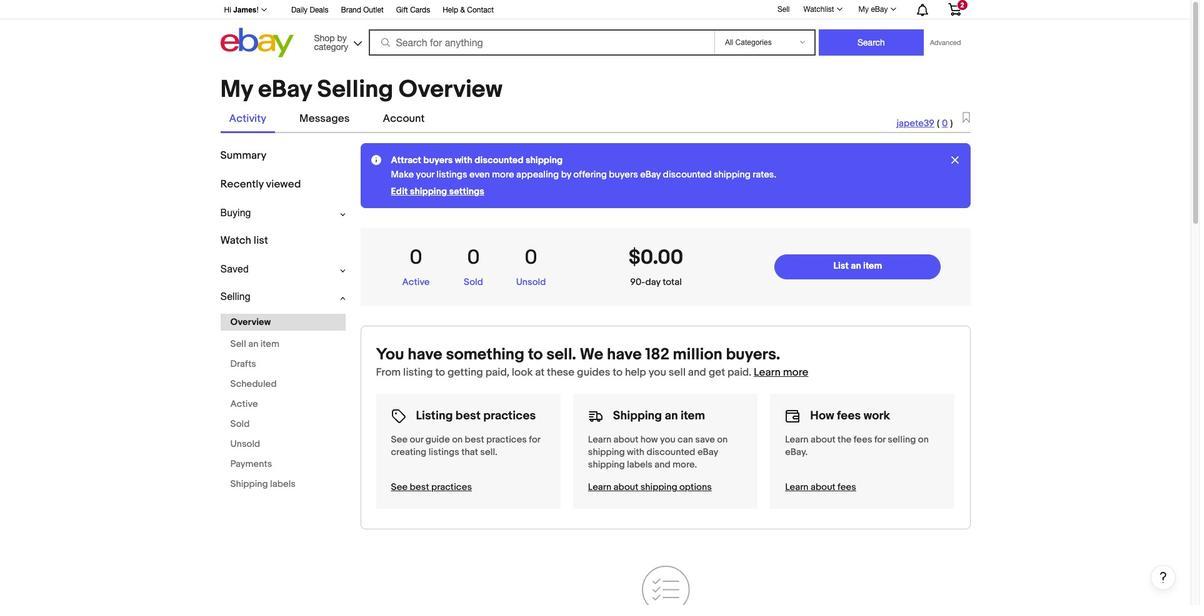Task type: describe. For each thing, give the bounding box(es) containing it.
selling
[[888, 434, 916, 446]]

paid.
[[728, 366, 752, 379]]

from
[[376, 366, 401, 379]]

learn for learn about shipping options
[[588, 481, 612, 493]]

learn about how you can save on shipping with discounted ebay shipping labels and more.
[[588, 434, 728, 471]]

list an item
[[834, 260, 882, 272]]

even
[[469, 169, 490, 181]]

by inside shop by category
[[337, 33, 347, 43]]

with inside attract buyers with discounted shipping make your listings even more appealing by offering buyers ebay discounted shipping rates. edit shipping settings
[[455, 154, 473, 166]]

!
[[257, 6, 259, 14]]

advanced link
[[924, 30, 967, 55]]

learn about the fees for selling on ebay.
[[785, 434, 929, 458]]

you inside the learn about how you can save on shipping with discounted ebay shipping labels and more.
[[660, 434, 676, 446]]

your
[[416, 169, 434, 181]]

shipping labels
[[230, 478, 296, 490]]

shop by category banner
[[217, 0, 971, 61]]

see for see best practices
[[391, 481, 408, 493]]

options
[[680, 481, 712, 493]]

learn for learn about the fees for selling on ebay.
[[785, 434, 809, 446]]

watchlist
[[804, 5, 834, 14]]

learn about fees
[[785, 481, 856, 493]]

brand
[[341, 6, 361, 14]]

my ebay
[[859, 5, 888, 14]]

active link
[[220, 398, 345, 411]]

an for shipping
[[665, 409, 678, 423]]

0 horizontal spatial unsold
[[230, 438, 260, 450]]

on for how fees work
[[918, 434, 929, 446]]

0 for 0 unsold
[[525, 246, 537, 270]]

see our guide on best practices for creating listings that sell.
[[391, 434, 540, 458]]

drafts link
[[220, 358, 345, 371]]

1 horizontal spatial sold
[[464, 276, 483, 288]]

work
[[864, 409, 890, 423]]

listing
[[416, 409, 453, 423]]

0 vertical spatial discounted
[[475, 154, 524, 166]]

shipping up learn about shipping options link
[[588, 459, 625, 471]]

unsold link
[[220, 438, 345, 451]]

sell an item
[[230, 338, 279, 350]]

item for list an item
[[863, 260, 882, 272]]

help & contact link
[[443, 4, 494, 18]]

help, opens dialogs image
[[1157, 571, 1170, 584]]

active inside active link
[[230, 398, 258, 410]]

help & contact
[[443, 6, 494, 14]]

my for my ebay
[[859, 5, 869, 14]]

see for see our guide on best practices for creating listings that sell.
[[391, 434, 408, 446]]

0 horizontal spatial buyers
[[423, 154, 453, 166]]

sell for sell an item
[[230, 338, 246, 350]]

182
[[645, 345, 669, 365]]

list
[[834, 260, 849, 272]]

saved button
[[220, 263, 345, 275]]

account link
[[374, 107, 434, 131]]

1 vertical spatial sold
[[230, 418, 250, 430]]

scheduled
[[230, 378, 277, 390]]

listings inside the see our guide on best practices for creating listings that sell.
[[429, 446, 459, 458]]

0 for 0
[[942, 118, 948, 129]]

you inside you have something to sell. we have 182 million buyers. from listing to getting paid, look at these guides to help you sell and get paid. learn more
[[649, 366, 666, 379]]

0 link
[[942, 118, 948, 129]]

daily deals link
[[291, 4, 328, 18]]

category
[[314, 42, 348, 52]]

learn for learn about fees
[[785, 481, 809, 493]]

fees inside learn about the fees for selling on ebay.
[[854, 434, 872, 446]]

an for sell
[[248, 338, 258, 350]]

about for the
[[811, 434, 836, 446]]

guide
[[426, 434, 450, 446]]

90-
[[630, 276, 645, 288]]

million
[[673, 345, 722, 365]]

discounted inside the learn about how you can save on shipping with discounted ebay shipping labels and more.
[[647, 446, 696, 458]]

region containing attract buyers with discounted shipping
[[360, 143, 971, 208]]

learn inside you have something to sell. we have 182 million buyers. from listing to getting paid, look at these guides to help you sell and get paid. learn more
[[754, 366, 781, 379]]

gift cards link
[[396, 4, 430, 18]]

make selling overview your my ebay homepage image
[[962, 112, 970, 124]]

brand outlet link
[[341, 4, 384, 18]]

0 vertical spatial overview
[[399, 75, 503, 104]]

for inside learn about the fees for selling on ebay.
[[875, 434, 886, 446]]

buyers.
[[726, 345, 780, 365]]

0 sold
[[464, 246, 483, 288]]

0 vertical spatial selling
[[317, 75, 393, 104]]

getting
[[448, 366, 483, 379]]

how
[[641, 434, 658, 446]]

make
[[391, 169, 414, 181]]

sell. inside the see our guide on best practices for creating listings that sell.
[[480, 446, 497, 458]]

you have something to sell. we have 182 million buyers. from listing to getting paid, look at these guides to help you sell and get paid. learn more
[[376, 345, 809, 379]]

shipping labels link
[[220, 478, 345, 491]]

advanced
[[930, 39, 961, 46]]

see best practices
[[391, 481, 472, 493]]

&
[[460, 6, 465, 14]]

1 have from the left
[[408, 345, 443, 365]]

shipping an item
[[613, 409, 705, 423]]

sell link
[[772, 5, 795, 14]]

brand outlet
[[341, 6, 384, 14]]

save
[[695, 434, 715, 446]]

list an item link
[[775, 255, 941, 280]]

0 vertical spatial unsold
[[516, 276, 546, 288]]

sell
[[669, 366, 686, 379]]

attract
[[391, 154, 421, 166]]

watch list
[[220, 235, 268, 247]]

total
[[663, 276, 682, 288]]

ebay up activity
[[258, 75, 312, 104]]

messages link
[[291, 107, 358, 131]]

appealing
[[516, 169, 559, 181]]

viewed
[[266, 178, 301, 191]]

outlet
[[363, 6, 384, 14]]

help
[[443, 6, 458, 14]]

item for sell an item
[[261, 338, 279, 350]]

our
[[410, 434, 424, 446]]

best for see best practices
[[410, 481, 429, 493]]

2 horizontal spatial to
[[613, 366, 623, 379]]

practices inside the see our guide on best practices for creating listings that sell.
[[486, 434, 527, 446]]

0 for 0 active
[[410, 246, 422, 270]]

more.
[[673, 459, 697, 471]]

practices for listing best practices
[[483, 409, 536, 423]]

more inside attract buyers with discounted shipping make your listings even more appealing by offering buyers ebay discounted shipping rates. edit shipping settings
[[492, 169, 514, 181]]

none submit inside shop by category banner
[[819, 29, 924, 56]]

about for shipping
[[614, 481, 639, 493]]

paid,
[[486, 366, 509, 379]]

listing best practices
[[416, 409, 536, 423]]

account
[[383, 113, 425, 125]]

saved
[[220, 264, 249, 274]]

1 vertical spatial labels
[[270, 478, 296, 490]]

you
[[376, 345, 404, 365]]

my ebay selling overview
[[220, 75, 503, 104]]



Task type: vqa. For each thing, say whether or not it's contained in the screenshot.
the details to the right
no



Task type: locate. For each thing, give the bounding box(es) containing it.
1 see from the top
[[391, 434, 408, 446]]

1 vertical spatial an
[[248, 338, 258, 350]]

japete39
[[897, 118, 935, 129]]

sold
[[464, 276, 483, 288], [230, 418, 250, 430]]

ebay inside attract buyers with discounted shipping make your listings even more appealing by offering buyers ebay discounted shipping rates. edit shipping settings
[[640, 169, 661, 181]]

2 see from the top
[[391, 481, 408, 493]]

my
[[859, 5, 869, 14], [220, 75, 253, 104]]

on for shipping an item
[[717, 434, 728, 446]]

the
[[838, 434, 852, 446]]

1 horizontal spatial more
[[783, 366, 809, 379]]

sell. right that
[[480, 446, 497, 458]]

1 vertical spatial practices
[[486, 434, 527, 446]]

sell for sell
[[778, 5, 790, 14]]

1 vertical spatial and
[[655, 459, 671, 471]]

contact
[[467, 6, 494, 14]]

with down how
[[627, 446, 645, 458]]

selling inside selling dropdown button
[[220, 291, 250, 302]]

active
[[402, 276, 430, 288], [230, 398, 258, 410]]

an up drafts
[[248, 338, 258, 350]]

for inside the see our guide on best practices for creating listings that sell.
[[529, 434, 540, 446]]

0 horizontal spatial by
[[337, 33, 347, 43]]

0 vertical spatial by
[[337, 33, 347, 43]]

payments
[[230, 458, 272, 470]]

0 horizontal spatial item
[[261, 338, 279, 350]]

0 vertical spatial listings
[[437, 169, 467, 181]]

fees right the
[[854, 434, 872, 446]]

0 horizontal spatial overview
[[230, 316, 271, 328]]

and inside the learn about how you can save on shipping with discounted ebay shipping labels and more.
[[655, 459, 671, 471]]

1 vertical spatial item
[[261, 338, 279, 350]]

sell up drafts
[[230, 338, 246, 350]]

0 horizontal spatial with
[[455, 154, 473, 166]]

item for shipping an item
[[681, 409, 705, 423]]

selling up 'messages'
[[317, 75, 393, 104]]

2 vertical spatial an
[[665, 409, 678, 423]]

best down creating
[[410, 481, 429, 493]]

0 vertical spatial sold
[[464, 276, 483, 288]]

1 horizontal spatial and
[[688, 366, 706, 379]]

have up listing
[[408, 345, 443, 365]]

learn about shipping options link
[[588, 481, 712, 493]]

3 on from the left
[[918, 434, 929, 446]]

shipping for shipping an item
[[613, 409, 662, 423]]

shop by category button
[[308, 28, 365, 55]]

item up can
[[681, 409, 705, 423]]

shipping
[[526, 154, 563, 166], [714, 169, 751, 181], [410, 186, 447, 198], [588, 446, 625, 458], [588, 459, 625, 471], [641, 481, 677, 493]]

shipping down payments
[[230, 478, 268, 490]]

0 horizontal spatial sell.
[[480, 446, 497, 458]]

deals
[[310, 6, 328, 14]]

recently viewed link
[[220, 178, 301, 191]]

sell. inside you have something to sell. we have 182 million buyers. from listing to getting paid, look at these guides to help you sell and get paid. learn more
[[547, 345, 576, 365]]

an right list
[[851, 260, 861, 272]]

japete39 link
[[897, 118, 935, 129]]

buyers right offering
[[609, 169, 638, 181]]

labels inside the learn about how you can save on shipping with discounted ebay shipping labels and more.
[[627, 459, 653, 471]]

sell left watchlist
[[778, 5, 790, 14]]

0 inside 0 active
[[410, 246, 422, 270]]

0 horizontal spatial an
[[248, 338, 258, 350]]

practices for see best practices
[[431, 481, 472, 493]]

drafts
[[230, 358, 256, 370]]

to up at
[[528, 345, 543, 365]]

sell an item link
[[220, 338, 345, 351]]

learn about fees link
[[785, 481, 856, 493]]

activity link
[[220, 107, 275, 131]]

2 vertical spatial best
[[410, 481, 429, 493]]

1 horizontal spatial by
[[561, 169, 571, 181]]

buyers
[[423, 154, 453, 166], [609, 169, 638, 181]]

0 inside 0 sold
[[467, 246, 480, 270]]

on right save
[[717, 434, 728, 446]]

1 vertical spatial fees
[[854, 434, 872, 446]]

2 horizontal spatial on
[[918, 434, 929, 446]]

about left how
[[614, 434, 639, 446]]

0 horizontal spatial sell
[[230, 338, 246, 350]]

overview up sell an item
[[230, 316, 271, 328]]

0 vertical spatial practices
[[483, 409, 536, 423]]

0 left 0 sold
[[410, 246, 422, 270]]

practices down paid,
[[483, 409, 536, 423]]

2 horizontal spatial an
[[851, 260, 861, 272]]

about for fees
[[811, 481, 836, 493]]

1 horizontal spatial overview
[[399, 75, 503, 104]]

1 vertical spatial you
[[660, 434, 676, 446]]

0 vertical spatial an
[[851, 260, 861, 272]]

sell inside account navigation
[[778, 5, 790, 14]]

ebay right offering
[[640, 169, 661, 181]]

look
[[512, 366, 533, 379]]

1 horizontal spatial sell
[[778, 5, 790, 14]]

shipping down your
[[410, 186, 447, 198]]

my ebay link
[[852, 2, 902, 17]]

2 link
[[941, 0, 969, 18]]

0 horizontal spatial for
[[529, 434, 540, 446]]

by inside attract buyers with discounted shipping make your listings even more appealing by offering buyers ebay discounted shipping rates. edit shipping settings
[[561, 169, 571, 181]]

listing
[[403, 366, 433, 379]]

account navigation
[[217, 0, 971, 19]]

1 vertical spatial by
[[561, 169, 571, 181]]

sell. up these
[[547, 345, 576, 365]]

1 vertical spatial see
[[391, 481, 408, 493]]

1 vertical spatial shipping
[[230, 478, 268, 490]]

shipping down more.
[[641, 481, 677, 493]]

0 vertical spatial shipping
[[613, 409, 662, 423]]

1 horizontal spatial to
[[528, 345, 543, 365]]

2 vertical spatial item
[[681, 409, 705, 423]]

sold right 0 active
[[464, 276, 483, 288]]

practices
[[483, 409, 536, 423], [486, 434, 527, 446], [431, 481, 472, 493]]

1 vertical spatial discounted
[[663, 169, 712, 181]]

see
[[391, 434, 408, 446], [391, 481, 408, 493]]

1 vertical spatial buyers
[[609, 169, 638, 181]]

2 vertical spatial discounted
[[647, 446, 696, 458]]

about inside learn about the fees for selling on ebay.
[[811, 434, 836, 446]]

1 vertical spatial selling
[[220, 291, 250, 302]]

0 horizontal spatial to
[[435, 366, 445, 379]]

about inside the learn about how you can save on shipping with discounted ebay shipping labels and more.
[[614, 434, 639, 446]]

best up the see our guide on best practices for creating listings that sell. at the left of the page
[[456, 409, 481, 423]]

0 horizontal spatial and
[[655, 459, 671, 471]]

recently
[[220, 178, 264, 191]]

1 horizontal spatial on
[[717, 434, 728, 446]]

ebay inside account navigation
[[871, 5, 888, 14]]

1 horizontal spatial active
[[402, 276, 430, 288]]

ebay right 'watchlist' link
[[871, 5, 888, 14]]

0 vertical spatial fees
[[837, 409, 861, 423]]

1 horizontal spatial item
[[681, 409, 705, 423]]

that
[[462, 446, 478, 458]]

learn for learn about how you can save on shipping with discounted ebay shipping labels and more.
[[588, 434, 612, 446]]

0 vertical spatial active
[[402, 276, 430, 288]]

2 for from the left
[[875, 434, 886, 446]]

1 horizontal spatial have
[[607, 345, 642, 365]]

1 horizontal spatial shipping
[[613, 409, 662, 423]]

1 horizontal spatial an
[[665, 409, 678, 423]]

ebay down save
[[698, 446, 718, 458]]

best for listing best practices
[[456, 409, 481, 423]]

payments link
[[220, 458, 345, 471]]

fees down learn about the fees for selling on ebay.
[[838, 481, 856, 493]]

see best practices link
[[391, 481, 472, 493]]

1 vertical spatial more
[[783, 366, 809, 379]]

more right even
[[492, 169, 514, 181]]

watchlist link
[[797, 2, 848, 17]]

practices down 'listing best practices'
[[486, 434, 527, 446]]

Search for anything text field
[[371, 31, 712, 54]]

edit shipping settings link
[[391, 186, 484, 198]]

you left can
[[660, 434, 676, 446]]

can
[[678, 434, 693, 446]]

0 horizontal spatial active
[[230, 398, 258, 410]]

0 horizontal spatial on
[[452, 434, 463, 446]]

1 vertical spatial overview
[[230, 316, 271, 328]]

creating
[[391, 446, 427, 458]]

to
[[528, 345, 543, 365], [435, 366, 445, 379], [613, 366, 623, 379]]

unsold up payments
[[230, 438, 260, 450]]

item
[[863, 260, 882, 272], [261, 338, 279, 350], [681, 409, 705, 423]]

selling button
[[220, 291, 345, 303]]

something
[[446, 345, 524, 365]]

overview inside 'link'
[[230, 316, 271, 328]]

on inside the learn about how you can save on shipping with discounted ebay shipping labels and more.
[[717, 434, 728, 446]]

summary link
[[220, 149, 267, 162]]

0 vertical spatial item
[[863, 260, 882, 272]]

gift cards
[[396, 6, 430, 14]]

rates.
[[753, 169, 777, 181]]

learn more link
[[754, 366, 809, 379]]

0 vertical spatial my
[[859, 5, 869, 14]]

1 horizontal spatial for
[[875, 434, 886, 446]]

learn inside the learn about how you can save on shipping with discounted ebay shipping labels and more.
[[588, 434, 612, 446]]

0 horizontal spatial more
[[492, 169, 514, 181]]

on inside learn about the fees for selling on ebay.
[[918, 434, 929, 446]]

listings inside attract buyers with discounted shipping make your listings even more appealing by offering buyers ebay discounted shipping rates. edit shipping settings
[[437, 169, 467, 181]]

1 vertical spatial listings
[[429, 446, 459, 458]]

listings down "guide"
[[429, 446, 459, 458]]

with inside the learn about how you can save on shipping with discounted ebay shipping labels and more.
[[627, 446, 645, 458]]

you down 182
[[649, 366, 666, 379]]

1 horizontal spatial unsold
[[516, 276, 546, 288]]

offering
[[573, 169, 607, 181]]

learn inside learn about the fees for selling on ebay.
[[785, 434, 809, 446]]

1 horizontal spatial buyers
[[609, 169, 638, 181]]

0 horizontal spatial selling
[[220, 291, 250, 302]]

ebay inside the learn about how you can save on shipping with discounted ebay shipping labels and more.
[[698, 446, 718, 458]]

watch list link
[[220, 235, 268, 247]]

have up help
[[607, 345, 642, 365]]

fees up the
[[837, 409, 861, 423]]

get
[[709, 366, 725, 379]]

and inside you have something to sell. we have 182 million buyers. from listing to getting paid, look at these guides to help you sell and get paid. learn more
[[688, 366, 706, 379]]

$0.00
[[629, 246, 683, 270]]

0 vertical spatial you
[[649, 366, 666, 379]]

0 horizontal spatial my
[[220, 75, 253, 104]]

on inside the see our guide on best practices for creating listings that sell.
[[452, 434, 463, 446]]

region
[[360, 143, 971, 208]]

sell
[[778, 5, 790, 14], [230, 338, 246, 350]]

active down 'scheduled'
[[230, 398, 258, 410]]

0 inside 0 unsold
[[525, 246, 537, 270]]

sold link
[[220, 418, 345, 431]]

0 right 0 sold
[[525, 246, 537, 270]]

by left offering
[[561, 169, 571, 181]]

settings
[[449, 186, 484, 198]]

more right paid.
[[783, 366, 809, 379]]

fees
[[837, 409, 861, 423], [854, 434, 872, 446], [838, 481, 856, 493]]

activity
[[229, 113, 266, 125]]

best up that
[[465, 434, 484, 446]]

None submit
[[819, 29, 924, 56]]

shipping for shipping labels
[[230, 478, 268, 490]]

shipping
[[613, 409, 662, 423], [230, 478, 268, 490]]

2 have from the left
[[607, 345, 642, 365]]

to right listing
[[435, 366, 445, 379]]

1 for from the left
[[529, 434, 540, 446]]

2 vertical spatial practices
[[431, 481, 472, 493]]

1 horizontal spatial sell.
[[547, 345, 576, 365]]

1 vertical spatial my
[[220, 75, 253, 104]]

0 left make selling overview your my ebay homepage image
[[942, 118, 948, 129]]

buying button
[[220, 207, 345, 219]]

practices down that
[[431, 481, 472, 493]]

shipping up the appealing
[[526, 154, 563, 166]]

best inside the see our guide on best practices for creating listings that sell.
[[465, 434, 484, 446]]

shop
[[314, 33, 335, 43]]

0 horizontal spatial shipping
[[230, 478, 268, 490]]

shop by category
[[314, 33, 348, 52]]

labels
[[627, 459, 653, 471], [270, 478, 296, 490]]

1 on from the left
[[452, 434, 463, 446]]

0 vertical spatial sell
[[778, 5, 790, 14]]

sold up payments
[[230, 418, 250, 430]]

messages
[[299, 113, 350, 125]]

shipping left rates.
[[714, 169, 751, 181]]

to left help
[[613, 366, 623, 379]]

0 vertical spatial sell.
[[547, 345, 576, 365]]

and down the million
[[688, 366, 706, 379]]

selling down saved
[[220, 291, 250, 302]]

1 horizontal spatial selling
[[317, 75, 393, 104]]

hi
[[224, 6, 231, 14]]

labels down "payments" link
[[270, 478, 296, 490]]

with up even
[[455, 154, 473, 166]]

more inside you have something to sell. we have 182 million buyers. from listing to getting paid, look at these guides to help you sell and get paid. learn more
[[783, 366, 809, 379]]

best
[[456, 409, 481, 423], [465, 434, 484, 446], [410, 481, 429, 493]]

item right list
[[863, 260, 882, 272]]

see down creating
[[391, 481, 408, 493]]

an up can
[[665, 409, 678, 423]]

scheduled link
[[220, 378, 345, 391]]

0 vertical spatial see
[[391, 434, 408, 446]]

0 for 0 sold
[[467, 246, 480, 270]]

0 horizontal spatial have
[[408, 345, 443, 365]]

unsold
[[516, 276, 546, 288], [230, 438, 260, 450]]

my right 'watchlist' link
[[859, 5, 869, 14]]

and
[[688, 366, 706, 379], [655, 459, 671, 471]]

about for how
[[614, 434, 639, 446]]

0 vertical spatial and
[[688, 366, 706, 379]]

1 vertical spatial unsold
[[230, 438, 260, 450]]

for
[[529, 434, 540, 446], [875, 434, 886, 446]]

1 vertical spatial sell.
[[480, 446, 497, 458]]

and left more.
[[655, 459, 671, 471]]

shipping up how
[[613, 409, 662, 423]]

james
[[233, 6, 257, 14]]

1 horizontal spatial labels
[[627, 459, 653, 471]]

0 vertical spatial labels
[[627, 459, 653, 471]]

unsold right 0 sold
[[516, 276, 546, 288]]

2 on from the left
[[717, 434, 728, 446]]

overview up account
[[399, 75, 503, 104]]

about down the learn about how you can save on shipping with discounted ebay shipping labels and more.
[[614, 481, 639, 493]]

2 horizontal spatial item
[[863, 260, 882, 272]]

my inside account navigation
[[859, 5, 869, 14]]

about left the
[[811, 434, 836, 446]]

shipping up learn about shipping options
[[588, 446, 625, 458]]

1 horizontal spatial my
[[859, 5, 869, 14]]

on up that
[[452, 434, 463, 446]]

how
[[810, 409, 834, 423]]

about down learn about the fees for selling on ebay.
[[811, 481, 836, 493]]

on right the selling
[[918, 434, 929, 446]]

0 unsold
[[516, 246, 546, 288]]

ebay.
[[785, 446, 808, 458]]

1 vertical spatial sell
[[230, 338, 246, 350]]

1 vertical spatial active
[[230, 398, 258, 410]]

1 vertical spatial with
[[627, 446, 645, 458]]

1 horizontal spatial with
[[627, 446, 645, 458]]

0 vertical spatial with
[[455, 154, 473, 166]]

buying
[[220, 207, 251, 218]]

my up activity
[[220, 75, 253, 104]]

an
[[851, 260, 861, 272], [248, 338, 258, 350], [665, 409, 678, 423]]

my for my ebay selling overview
[[220, 75, 253, 104]]

listings up "edit shipping settings" link
[[437, 169, 467, 181]]

an for list
[[851, 260, 861, 272]]

0 vertical spatial more
[[492, 169, 514, 181]]

0 horizontal spatial labels
[[270, 478, 296, 490]]

overview link
[[220, 314, 345, 331]]

item up drafts link
[[261, 338, 279, 350]]

0 active
[[402, 246, 430, 288]]

0 vertical spatial best
[[456, 409, 481, 423]]

see inside the see our guide on best practices for creating listings that sell.
[[391, 434, 408, 446]]

see up creating
[[391, 434, 408, 446]]

by right 'shop'
[[337, 33, 347, 43]]

0 vertical spatial buyers
[[423, 154, 453, 166]]

guides
[[577, 366, 610, 379]]

summary
[[220, 149, 267, 162]]

0 right 0 active
[[467, 246, 480, 270]]

2 vertical spatial fees
[[838, 481, 856, 493]]

active left 0 sold
[[402, 276, 430, 288]]

1 vertical spatial best
[[465, 434, 484, 446]]

0 horizontal spatial sold
[[230, 418, 250, 430]]

buyers up your
[[423, 154, 453, 166]]

labels up learn about shipping options
[[627, 459, 653, 471]]



